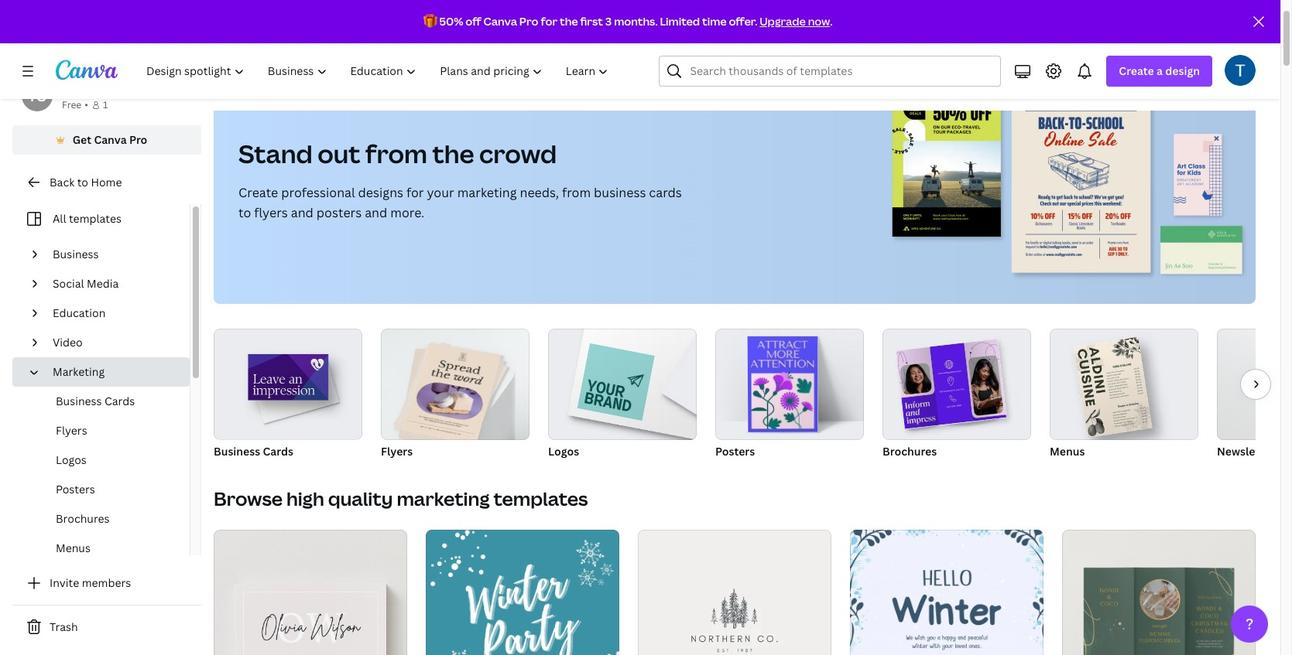 Task type: describe. For each thing, give the bounding box(es) containing it.
all templates link
[[22, 204, 180, 234]]

first
[[580, 14, 603, 29]]

cards
[[649, 184, 682, 201]]

handdrawn outdoor travel logo design image
[[638, 530, 831, 656]]

0 horizontal spatial business cards
[[56, 394, 135, 409]]

menus link for leftmost 'business cards' link
[[25, 534, 190, 564]]

invite members
[[50, 576, 131, 591]]

off
[[465, 14, 481, 29]]

1 vertical spatial the
[[432, 137, 474, 170]]

menus link for the right 'business cards' link
[[1050, 329, 1198, 462]]

50%
[[439, 14, 463, 29]]

tara
[[62, 81, 84, 96]]

canva inside button
[[94, 132, 127, 147]]

tara schultz image
[[1225, 55, 1256, 86]]

blue festive winter party holiday flyer image
[[426, 530, 619, 656]]

0 vertical spatial canva
[[483, 14, 517, 29]]

stand out from the crowd image
[[884, 57, 1256, 304]]

1 horizontal spatial pro
[[519, 14, 538, 29]]

1 vertical spatial business
[[56, 394, 102, 409]]

0 vertical spatial for
[[541, 14, 557, 29]]

a
[[1157, 63, 1163, 78]]

2 and from the left
[[365, 204, 387, 221]]

.
[[830, 14, 833, 29]]

education
[[53, 306, 106, 320]]

templates inside all templates 'link'
[[69, 211, 122, 226]]

flyers link for "logos" link related to menus link related to the right 'business cards' link's posters link
[[381, 329, 530, 462]]

create for create professional designs for your marketing needs, from business cards to flyers and posters and more.
[[238, 184, 278, 201]]

create professional designs for your marketing needs, from business cards to flyers and posters and more.
[[238, 184, 682, 221]]

to inside "link"
[[77, 175, 88, 190]]

team
[[137, 81, 164, 96]]

tara schultz's team
[[62, 81, 164, 96]]

media
[[87, 276, 119, 291]]

blue white peaceful winter landscape illustration poster image
[[850, 530, 1044, 656]]

members
[[82, 576, 131, 591]]

home
[[91, 175, 122, 190]]

to inside create professional designs for your marketing needs, from business cards to flyers and posters and more.
[[238, 204, 251, 221]]

1 and from the left
[[291, 204, 313, 221]]

🎁 50% off canva pro for the first 3 months. limited time offer. upgrade now .
[[423, 14, 833, 29]]

🎁
[[423, 14, 437, 29]]

flyers link for "logos" link associated with posters link corresponding to menus link corresponding to leftmost 'business cards' link
[[25, 416, 190, 446]]

social
[[53, 276, 84, 291]]

education link
[[46, 299, 180, 328]]

out
[[318, 137, 360, 170]]

browse
[[214, 486, 283, 512]]

back
[[50, 175, 74, 190]]

designs
[[358, 184, 403, 201]]

menu image inside menus link
[[1074, 337, 1153, 438]]

posters link for menus link corresponding to leftmost 'business cards' link
[[25, 475, 190, 505]]

flyers
[[254, 204, 288, 221]]

schultz's
[[87, 81, 134, 96]]

0 horizontal spatial menus
[[56, 541, 91, 556]]

poster image inside posters link
[[748, 337, 818, 433]]

social media link
[[46, 269, 180, 299]]

1
[[103, 98, 108, 111]]

offer.
[[729, 14, 757, 29]]

needs,
[[520, 184, 559, 201]]

get canva pro button
[[12, 125, 201, 155]]

upgrade now button
[[760, 14, 830, 29]]

back to home
[[50, 175, 122, 190]]

brochures link for posters link corresponding to menus link corresponding to leftmost 'business cards' link
[[25, 505, 190, 534]]

1 vertical spatial cards
[[263, 444, 293, 459]]

video
[[53, 335, 83, 350]]

more.
[[390, 204, 424, 221]]

limited
[[660, 14, 700, 29]]

get canva pro
[[73, 132, 147, 147]]

1 vertical spatial flyers
[[381, 444, 413, 459]]

social media
[[53, 276, 119, 291]]

stand out from the crowd
[[238, 137, 557, 170]]

for inside create professional designs for your marketing needs, from business cards to flyers and posters and more.
[[406, 184, 424, 201]]

crowd
[[479, 137, 557, 170]]

beige modern business card image
[[214, 530, 407, 656]]

pro inside get canva pro button
[[129, 132, 147, 147]]

1 horizontal spatial logos
[[548, 444, 579, 459]]

newsletters
[[1217, 444, 1280, 459]]

professional
[[281, 184, 355, 201]]

design
[[1165, 63, 1200, 78]]

1 vertical spatial business cards
[[214, 444, 293, 459]]



Task type: vqa. For each thing, say whether or not it's contained in the screenshot.
Greg Robinson image
no



Task type: locate. For each thing, give the bounding box(es) containing it.
months.
[[614, 14, 658, 29]]

0 vertical spatial marketing
[[457, 184, 517, 201]]

1 horizontal spatial to
[[238, 204, 251, 221]]

to
[[77, 175, 88, 190], [238, 204, 251, 221]]

business cards
[[56, 394, 135, 409], [214, 444, 293, 459]]

0 vertical spatial from
[[365, 137, 427, 170]]

poster image
[[715, 329, 864, 440], [748, 337, 818, 433]]

posters link
[[715, 329, 864, 462], [25, 475, 190, 505]]

0 horizontal spatial brochures
[[56, 512, 110, 526]]

for left first
[[541, 14, 557, 29]]

back to home link
[[12, 167, 201, 198]]

1 horizontal spatial flyers link
[[381, 329, 530, 462]]

create for create a design
[[1119, 63, 1154, 78]]

newsletters link
[[1217, 329, 1292, 462]]

1 vertical spatial menus
[[56, 541, 91, 556]]

0 vertical spatial flyers
[[56, 423, 87, 438]]

0 horizontal spatial business cards link
[[25, 387, 190, 416]]

1 horizontal spatial posters
[[715, 444, 755, 459]]

0 horizontal spatial flyers link
[[25, 416, 190, 446]]

pro right off
[[519, 14, 538, 29]]

1 horizontal spatial brochures
[[883, 444, 937, 459]]

1 vertical spatial for
[[406, 184, 424, 201]]

logos link for menus link related to the right 'business cards' link's posters link
[[548, 329, 697, 462]]

1 vertical spatial brochures link
[[25, 505, 190, 534]]

brochures link
[[883, 329, 1031, 462], [25, 505, 190, 534]]

0 vertical spatial posters link
[[715, 329, 864, 462]]

from inside create professional designs for your marketing needs, from business cards to flyers and posters and more.
[[562, 184, 591, 201]]

video link
[[46, 328, 180, 358]]

the
[[560, 14, 578, 29], [432, 137, 474, 170]]

logos link for posters link corresponding to menus link corresponding to leftmost 'business cards' link
[[25, 446, 190, 475]]

1 vertical spatial to
[[238, 204, 251, 221]]

newsletter image
[[1217, 329, 1292, 440]]

0 vertical spatial menus
[[1050, 444, 1085, 459]]

business cards link
[[214, 329, 362, 462], [25, 387, 190, 416]]

0 vertical spatial templates
[[69, 211, 122, 226]]

0 vertical spatial posters
[[715, 444, 755, 459]]

2 vertical spatial business
[[214, 444, 260, 459]]

business up browse
[[214, 444, 260, 459]]

business
[[53, 247, 99, 262], [56, 394, 102, 409], [214, 444, 260, 459]]

trash
[[50, 620, 78, 635]]

time
[[702, 14, 727, 29]]

1 horizontal spatial for
[[541, 14, 557, 29]]

0 horizontal spatial pro
[[129, 132, 147, 147]]

menu image
[[1050, 329, 1198, 440], [1074, 337, 1153, 438]]

1 vertical spatial templates
[[493, 486, 588, 512]]

menus link
[[1050, 329, 1198, 462], [25, 534, 190, 564]]

0 horizontal spatial the
[[432, 137, 474, 170]]

high
[[286, 486, 324, 512]]

0 horizontal spatial to
[[77, 175, 88, 190]]

create inside dropdown button
[[1119, 63, 1154, 78]]

1 horizontal spatial flyers
[[381, 444, 413, 459]]

1 vertical spatial marketing
[[397, 486, 490, 512]]

from
[[365, 137, 427, 170], [562, 184, 591, 201]]

0 horizontal spatial menus link
[[25, 534, 190, 564]]

1 horizontal spatial cards
[[263, 444, 293, 459]]

logos link
[[548, 329, 697, 462], [25, 446, 190, 475]]

to left flyers
[[238, 204, 251, 221]]

for
[[541, 14, 557, 29], [406, 184, 424, 201]]

cards
[[104, 394, 135, 409], [263, 444, 293, 459]]

from right needs,
[[562, 184, 591, 201]]

trash link
[[12, 612, 201, 643]]

brochure image
[[883, 329, 1031, 440], [896, 339, 1006, 430]]

1 horizontal spatial canva
[[483, 14, 517, 29]]

1 vertical spatial canva
[[94, 132, 127, 147]]

0 vertical spatial menus link
[[1050, 329, 1198, 462]]

1 vertical spatial posters
[[56, 482, 95, 497]]

0 horizontal spatial logos link
[[25, 446, 190, 475]]

marketing
[[457, 184, 517, 201], [397, 486, 490, 512]]

create a design button
[[1107, 56, 1212, 87]]

menus
[[1050, 444, 1085, 459], [56, 541, 91, 556]]

0 horizontal spatial logos
[[56, 453, 87, 468]]

posters
[[316, 204, 362, 221]]

logos
[[548, 444, 579, 459], [56, 453, 87, 468]]

create inside create professional designs for your marketing needs, from business cards to flyers and posters and more.
[[238, 184, 278, 201]]

flyers link
[[381, 329, 530, 462], [25, 416, 190, 446]]

1 horizontal spatial business cards
[[214, 444, 293, 459]]

pro
[[519, 14, 538, 29], [129, 132, 147, 147]]

0 vertical spatial brochures link
[[883, 329, 1031, 462]]

1 horizontal spatial logos link
[[548, 329, 697, 462]]

and down designs
[[365, 204, 387, 221]]

1 horizontal spatial the
[[560, 14, 578, 29]]

business
[[594, 184, 646, 201]]

your
[[427, 184, 454, 201]]

business link
[[46, 240, 180, 269]]

0 horizontal spatial cards
[[104, 394, 135, 409]]

browse high quality marketing templates
[[214, 486, 588, 512]]

tara schultz's team element
[[22, 81, 53, 111]]

top level navigation element
[[136, 56, 622, 87]]

business up social
[[53, 247, 99, 262]]

0 vertical spatial pro
[[519, 14, 538, 29]]

0 vertical spatial brochures
[[883, 444, 937, 459]]

invite members button
[[12, 568, 201, 599]]

from up designs
[[365, 137, 427, 170]]

and down professional
[[291, 204, 313, 221]]

•
[[85, 98, 88, 111]]

brochures link for menus link related to the right 'business cards' link's posters link
[[883, 329, 1031, 462]]

0 horizontal spatial flyers
[[56, 423, 87, 438]]

tara schultz's team image
[[22, 81, 53, 111]]

0 vertical spatial business cards
[[56, 394, 135, 409]]

1 vertical spatial create
[[238, 184, 278, 201]]

0 horizontal spatial and
[[291, 204, 313, 221]]

1 horizontal spatial menus
[[1050, 444, 1085, 459]]

invite
[[50, 576, 79, 591]]

create left a
[[1119, 63, 1154, 78]]

create a design
[[1119, 63, 1200, 78]]

1 horizontal spatial brochures link
[[883, 329, 1031, 462]]

canva
[[483, 14, 517, 29], [94, 132, 127, 147]]

3
[[605, 14, 612, 29]]

1 vertical spatial posters link
[[25, 475, 190, 505]]

1 horizontal spatial and
[[365, 204, 387, 221]]

posters
[[715, 444, 755, 459], [56, 482, 95, 497]]

business down marketing
[[56, 394, 102, 409]]

marketing inside create professional designs for your marketing needs, from business cards to flyers and posters and more.
[[457, 184, 517, 201]]

0 horizontal spatial create
[[238, 184, 278, 201]]

free •
[[62, 98, 88, 111]]

0 horizontal spatial canva
[[94, 132, 127, 147]]

0 vertical spatial cards
[[104, 394, 135, 409]]

for up more.
[[406, 184, 424, 201]]

and
[[291, 204, 313, 221], [365, 204, 387, 221]]

cards down marketing
[[104, 394, 135, 409]]

0 horizontal spatial for
[[406, 184, 424, 201]]

pro down team
[[129, 132, 147, 147]]

0 horizontal spatial posters
[[56, 482, 95, 497]]

0 horizontal spatial templates
[[69, 211, 122, 226]]

1 vertical spatial pro
[[129, 132, 147, 147]]

Search search field
[[690, 57, 991, 86]]

canva right off
[[483, 14, 517, 29]]

cards up high
[[263, 444, 293, 459]]

flyers
[[56, 423, 87, 438], [381, 444, 413, 459]]

create up flyers
[[238, 184, 278, 201]]

all
[[53, 211, 66, 226]]

canva right get
[[94, 132, 127, 147]]

free
[[62, 98, 81, 111]]

brochures
[[883, 444, 937, 459], [56, 512, 110, 526]]

the left first
[[560, 14, 578, 29]]

0 vertical spatial to
[[77, 175, 88, 190]]

1 vertical spatial menus link
[[25, 534, 190, 564]]

0 horizontal spatial from
[[365, 137, 427, 170]]

create
[[1119, 63, 1154, 78], [238, 184, 278, 201]]

posters link for menus link related to the right 'business cards' link
[[715, 329, 864, 462]]

flyer image
[[381, 329, 530, 440], [401, 343, 501, 445]]

business card image
[[214, 329, 362, 440], [248, 354, 329, 400]]

quality
[[328, 486, 393, 512]]

logo image
[[548, 329, 697, 440], [577, 343, 655, 421]]

flyers down marketing
[[56, 423, 87, 438]]

1 horizontal spatial templates
[[493, 486, 588, 512]]

1 horizontal spatial create
[[1119, 63, 1154, 78]]

the up 'your'
[[432, 137, 474, 170]]

to right back
[[77, 175, 88, 190]]

1 horizontal spatial menus link
[[1050, 329, 1198, 462]]

0 vertical spatial the
[[560, 14, 578, 29]]

stand
[[238, 137, 313, 170]]

1 vertical spatial brochures
[[56, 512, 110, 526]]

marketing
[[53, 365, 105, 379]]

0 vertical spatial business
[[53, 247, 99, 262]]

1 vertical spatial from
[[562, 184, 591, 201]]

upgrade
[[760, 14, 806, 29]]

1 horizontal spatial business cards link
[[214, 329, 362, 462]]

now
[[808, 14, 830, 29]]

business inside 'link'
[[53, 247, 99, 262]]

templates
[[69, 211, 122, 226], [493, 486, 588, 512]]

business cards up browse
[[214, 444, 293, 459]]

flyers up 'browse high quality marketing templates'
[[381, 444, 413, 459]]

0 horizontal spatial brochures link
[[25, 505, 190, 534]]

get
[[73, 132, 91, 147]]

0 vertical spatial create
[[1119, 63, 1154, 78]]

None search field
[[659, 56, 1001, 87]]

0 horizontal spatial posters link
[[25, 475, 190, 505]]

business cards down marketing
[[56, 394, 135, 409]]

1 horizontal spatial posters link
[[715, 329, 864, 462]]

1 horizontal spatial from
[[562, 184, 591, 201]]

all templates
[[53, 211, 122, 226]]



